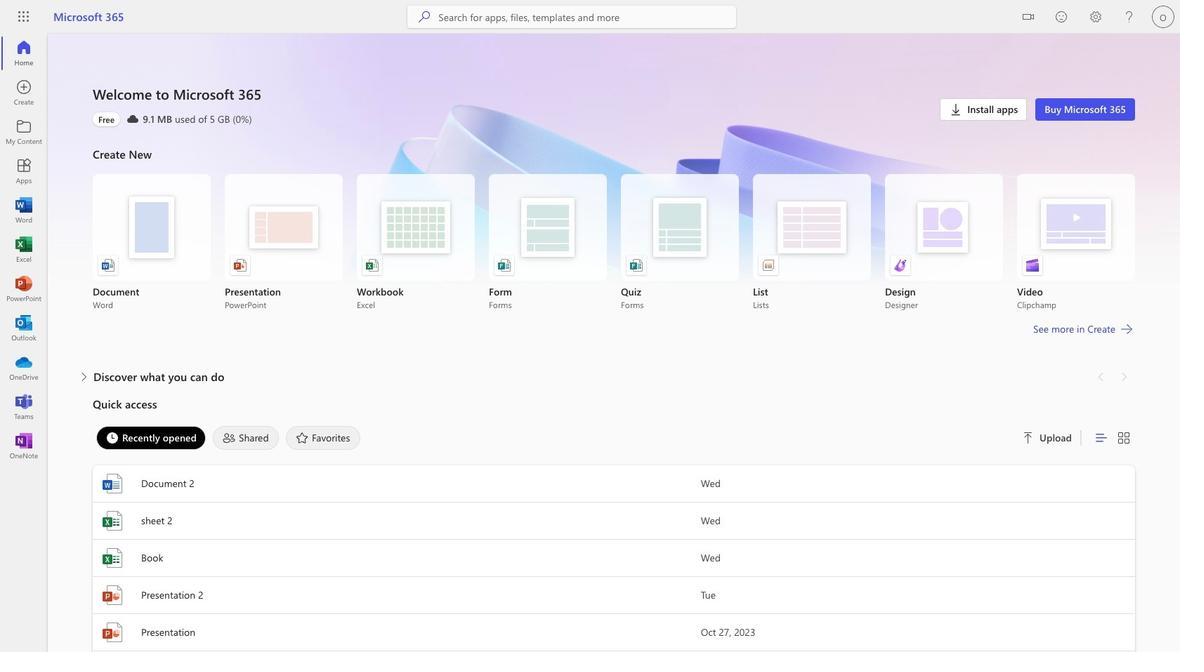 Task type: vqa. For each thing, say whether or not it's contained in the screenshot.
third tab from the left
yes



Task type: locate. For each thing, give the bounding box(es) containing it.
teams image
[[17, 401, 31, 415]]

0 horizontal spatial word image
[[17, 204, 31, 218]]

powerpoint image down powerpoint image at left
[[101, 622, 124, 644]]

word image down recently opened element
[[101, 473, 124, 495]]

excel image
[[101, 510, 124, 533], [101, 547, 124, 570]]

favorites element
[[286, 427, 361, 450]]

word image down apps image
[[17, 204, 31, 218]]

navigation
[[0, 34, 48, 467]]

lists list image
[[762, 259, 776, 273]]

banner
[[0, 0, 1181, 37]]

2 excel image from the top
[[101, 547, 124, 570]]

create new element
[[93, 143, 1136, 366]]

1 horizontal spatial word image
[[101, 473, 124, 495]]

excel image for name sheet 2 cell
[[101, 510, 124, 533]]

1 horizontal spatial powerpoint image
[[101, 622, 124, 644]]

None search field
[[408, 6, 737, 28]]

tab
[[93, 427, 209, 450], [209, 427, 282, 450], [282, 427, 364, 450]]

recently opened element
[[96, 427, 206, 450]]

tab list
[[93, 423, 1006, 454]]

home image
[[17, 46, 31, 60]]

0 vertical spatial powerpoint image
[[17, 283, 31, 297]]

0 vertical spatial excel image
[[101, 510, 124, 533]]

name document 2 cell
[[93, 473, 701, 495]]

designer design image
[[894, 259, 908, 273], [894, 259, 908, 273]]

list
[[93, 174, 1136, 311]]

word image
[[17, 204, 31, 218], [101, 473, 124, 495]]

0 horizontal spatial powerpoint image
[[17, 283, 31, 297]]

1 vertical spatial excel image
[[101, 547, 124, 570]]

powerpoint image
[[17, 283, 31, 297], [101, 622, 124, 644]]

name presentation cell
[[93, 622, 701, 644]]

powerpoint image up the outlook image
[[17, 283, 31, 297]]

excel image for name book cell
[[101, 547, 124, 570]]

application
[[0, 34, 1181, 653]]

1 vertical spatial word image
[[101, 473, 124, 495]]

powerpoint image
[[101, 585, 124, 607]]

1 excel image from the top
[[101, 510, 124, 533]]

apps image
[[17, 164, 31, 178]]

name book cell
[[93, 547, 701, 570]]

clipchamp video image
[[1026, 259, 1040, 273]]



Task type: describe. For each thing, give the bounding box(es) containing it.
name sheet 2 cell
[[93, 510, 701, 533]]

this account doesn't have a microsoft 365 subscription. click to view your benefits. tooltip
[[93, 112, 120, 126]]

new quiz image
[[630, 259, 644, 273]]

0 vertical spatial word image
[[17, 204, 31, 218]]

outlook image
[[17, 322, 31, 336]]

account manager for orlandogary85@gmail.com image
[[1152, 6, 1175, 28]]

powerpoint presentation image
[[233, 259, 247, 273]]

forms survey image
[[498, 259, 512, 273]]

Search box. Suggestions appear as you type. search field
[[439, 6, 737, 28]]

shared element
[[213, 427, 279, 450]]

word document image
[[101, 259, 115, 273]]

excel image
[[17, 243, 31, 257]]

1 tab from the left
[[93, 427, 209, 450]]

create image
[[17, 86, 31, 100]]

onedrive image
[[17, 361, 31, 375]]

excel workbook image
[[365, 259, 379, 273]]

2 tab from the left
[[209, 427, 282, 450]]

onenote image
[[17, 440, 31, 454]]

3 tab from the left
[[282, 427, 364, 450]]

my content image
[[17, 125, 31, 139]]

1 vertical spatial powerpoint image
[[101, 622, 124, 644]]

name presentation 2 cell
[[93, 585, 701, 607]]



